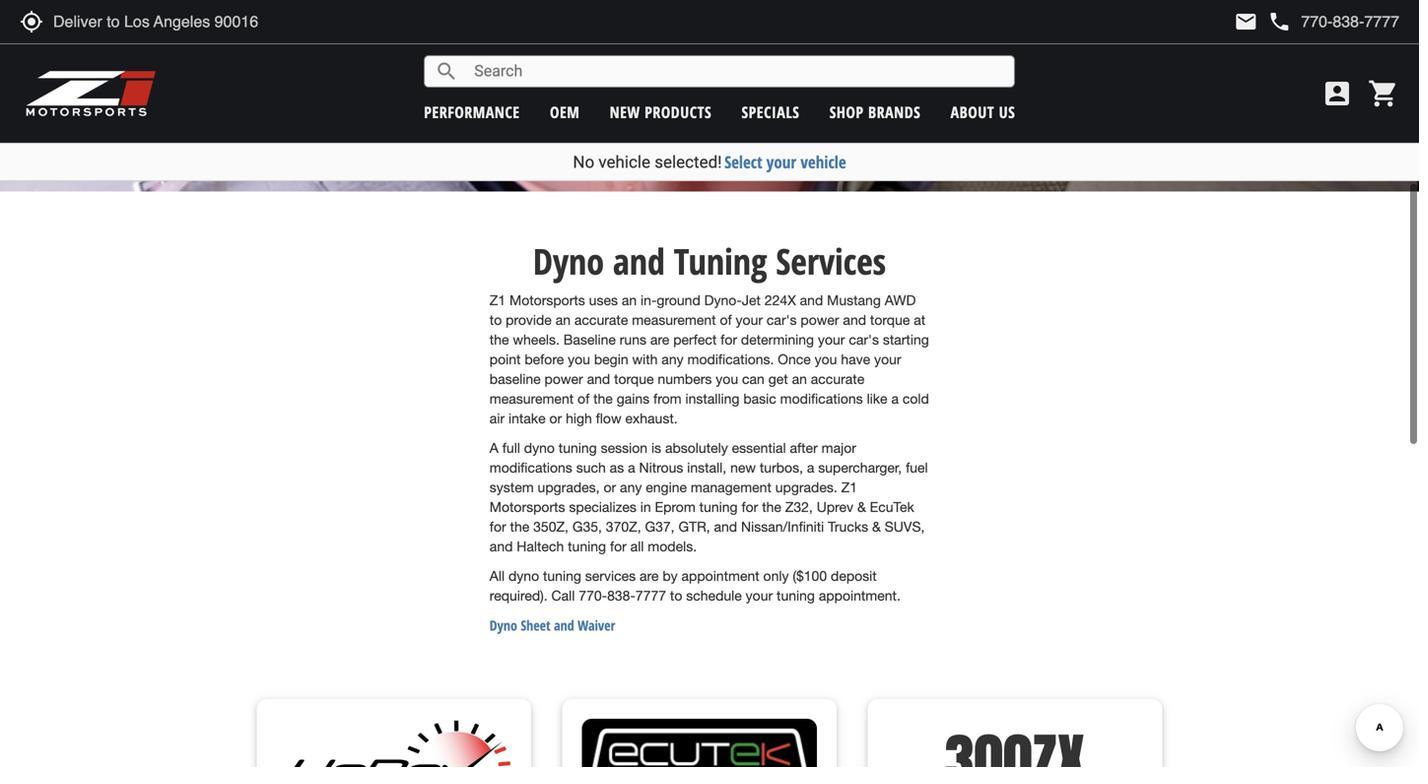 Task type: locate. For each thing, give the bounding box(es) containing it.
about
[[951, 102, 994, 123]]

z1 inside a full dyno tuning session is absolutely essential after major modifications such as a nitrous install, new turbos, a supercharger, fuel system upgrades, or any engine management upgrades. z1 motorsports specializes in eprom tuning for the z32, uprev & ecutek for the 350z, g35, 370z, g37, gtr, and nissan/infiniti trucks & suvs, and haltech tuning for all models.
[[841, 479, 857, 496]]

0 horizontal spatial vehicle
[[599, 152, 650, 172]]

after
[[790, 440, 818, 456]]

measurement up intake
[[490, 391, 574, 407]]

an up baseline
[[555, 312, 571, 328]]

a full dyno tuning session is absolutely essential after major modifications such as a nitrous install, new turbos, a supercharger, fuel system upgrades, or any engine management upgrades. z1 motorsports specializes in eprom tuning for the z32, uprev & ecutek for the 350z, g35, 370z, g37, gtr, and nissan/infiniti trucks & suvs, and haltech tuning for all models.
[[490, 440, 928, 555]]

0 vertical spatial motorsports
[[510, 292, 585, 308]]

only
[[763, 568, 789, 584]]

dyno up "required)."
[[508, 568, 539, 584]]

& up trucks
[[857, 499, 866, 515]]

of up high
[[578, 391, 590, 407]]

appointment
[[681, 568, 759, 584]]

2 vertical spatial an
[[792, 371, 807, 387]]

0 vertical spatial &
[[857, 499, 866, 515]]

in
[[640, 499, 651, 515]]

0 vertical spatial dyno
[[533, 237, 604, 285]]

you down baseline
[[568, 351, 590, 368]]

suvs,
[[885, 519, 925, 535]]

0 vertical spatial an
[[622, 292, 637, 308]]

z1 motorsports logo image
[[25, 69, 157, 118]]

1 vertical spatial new
[[730, 460, 756, 476]]

a
[[490, 440, 499, 456]]

turbos,
[[760, 460, 803, 476]]

at
[[914, 312, 926, 328]]

cold
[[903, 391, 929, 407]]

runs
[[620, 332, 646, 348]]

dyno inside a full dyno tuning session is absolutely essential after major modifications such as a nitrous install, new turbos, a supercharger, fuel system upgrades, or any engine management upgrades. z1 motorsports specializes in eprom tuning for the z32, uprev & ecutek for the 350z, g35, 370z, g37, gtr, and nissan/infiniti trucks & suvs, and haltech tuning for all models.
[[524, 440, 555, 456]]

motorsports down the system
[[490, 499, 565, 515]]

measurement down ground
[[632, 312, 716, 328]]

of down dyno- at top
[[720, 312, 732, 328]]

uprev
[[817, 499, 853, 515]]

you left have
[[815, 351, 837, 368]]

account_box link
[[1317, 78, 1358, 109]]

vehicle
[[801, 151, 846, 173], [599, 152, 650, 172]]

1 vertical spatial z1
[[841, 479, 857, 496]]

1 horizontal spatial &
[[872, 519, 881, 535]]

torque up gains
[[614, 371, 654, 387]]

1 horizontal spatial torque
[[870, 312, 910, 328]]

z32,
[[785, 499, 813, 515]]

0 horizontal spatial z1
[[490, 292, 506, 308]]

new
[[610, 102, 640, 123], [730, 460, 756, 476]]

shop brands link
[[829, 102, 921, 123]]

the
[[490, 332, 509, 348], [593, 391, 613, 407], [762, 499, 781, 515], [510, 519, 529, 535]]

modifications inside z1 motorsports uses an in-ground dyno-jet 224x and mustang awd to provide an accurate measurement of your car's power and torque at the wheels. baseline runs are perfect for determining your car's starting point before you begin with any modifications. once you have your baseline power and torque numbers you can get an accurate measurement of the gains from installing basic modifications like a cold air intake or high flow exhaust.
[[780, 391, 863, 407]]

are up the 7777
[[640, 568, 659, 584]]

1 vertical spatial accurate
[[811, 371, 864, 387]]

dyno left sheet
[[490, 616, 517, 635]]

0 horizontal spatial accurate
[[574, 312, 628, 328]]

0 horizontal spatial power
[[545, 371, 583, 387]]

motorsports up to provide
[[510, 292, 585, 308]]

torque
[[870, 312, 910, 328], [614, 371, 654, 387]]

1 vertical spatial modifications
[[490, 460, 572, 476]]

shopping_cart
[[1368, 78, 1399, 109]]

and
[[613, 237, 665, 285], [800, 292, 823, 308], [843, 312, 866, 328], [587, 371, 610, 387], [714, 519, 737, 535], [490, 539, 513, 555], [554, 616, 574, 635]]

intake
[[508, 410, 546, 427]]

a
[[891, 391, 899, 407], [628, 460, 635, 476], [807, 460, 814, 476]]

system
[[490, 479, 534, 496]]

the up the haltech
[[510, 519, 529, 535]]

wheels.
[[513, 332, 560, 348]]

any
[[662, 351, 684, 368], [620, 479, 642, 496]]

car's up have
[[849, 332, 879, 348]]

a right 'as'
[[628, 460, 635, 476]]

1 vertical spatial dyno
[[508, 568, 539, 584]]

your right select
[[766, 151, 796, 173]]

a up upgrades.
[[807, 460, 814, 476]]

2 horizontal spatial a
[[891, 391, 899, 407]]

torque down awd
[[870, 312, 910, 328]]

air
[[490, 410, 505, 427]]

dyno up uses
[[533, 237, 604, 285]]

vehicle right the no
[[599, 152, 650, 172]]

you down modifications.
[[716, 371, 738, 387]]

1 horizontal spatial accurate
[[811, 371, 864, 387]]

0 horizontal spatial dyno
[[490, 616, 517, 635]]

any down 'as'
[[620, 479, 642, 496]]

any up numbers
[[662, 351, 684, 368]]

1 horizontal spatial modifications
[[780, 391, 863, 407]]

7777
[[636, 588, 666, 604]]

370z,
[[606, 519, 641, 535]]

0 vertical spatial are
[[650, 332, 669, 348]]

of
[[720, 312, 732, 328], [578, 391, 590, 407]]

about us
[[951, 102, 1015, 123]]

oem link
[[550, 102, 580, 123]]

an down once
[[792, 371, 807, 387]]

accurate down uses
[[574, 312, 628, 328]]

install,
[[687, 460, 726, 476]]

1 horizontal spatial z1
[[841, 479, 857, 496]]

an left in-
[[622, 292, 637, 308]]

vehicle down shop
[[801, 151, 846, 173]]

and right sheet
[[554, 616, 574, 635]]

all
[[490, 568, 505, 584]]

1 vertical spatial motorsports
[[490, 499, 565, 515]]

0 horizontal spatial any
[[620, 479, 642, 496]]

0 horizontal spatial measurement
[[490, 391, 574, 407]]

are
[[650, 332, 669, 348], [640, 568, 659, 584]]

0 vertical spatial torque
[[870, 312, 910, 328]]

0 vertical spatial car's
[[767, 312, 797, 328]]

and right gtr,
[[714, 519, 737, 535]]

an
[[622, 292, 637, 308], [555, 312, 571, 328], [792, 371, 807, 387]]

modifications up the system
[[490, 460, 572, 476]]

fuel
[[906, 460, 928, 476]]

1 horizontal spatial any
[[662, 351, 684, 368]]

all dyno tuning services are by appointment only ($100 deposit required). call 770-838-7777 to schedule your tuning appointment.
[[490, 568, 901, 604]]

a right like
[[891, 391, 899, 407]]

for up modifications.
[[721, 332, 737, 348]]

power down before
[[545, 371, 583, 387]]

1 horizontal spatial new
[[730, 460, 756, 476]]

1 vertical spatial torque
[[614, 371, 654, 387]]

1 vertical spatial any
[[620, 479, 642, 496]]

1 horizontal spatial you
[[716, 371, 738, 387]]

vehicle inside no vehicle selected! select your vehicle
[[599, 152, 650, 172]]

specials link
[[742, 102, 800, 123]]

z1 down supercharger, at the bottom right of the page
[[841, 479, 857, 496]]

new up management
[[730, 460, 756, 476]]

car's down 224x
[[767, 312, 797, 328]]

z1 up to provide
[[490, 292, 506, 308]]

ecutek
[[870, 499, 914, 515]]

management
[[691, 479, 771, 496]]

mail
[[1234, 10, 1258, 34]]

modifications down the 'get'
[[780, 391, 863, 407]]

1 vertical spatial are
[[640, 568, 659, 584]]

0 horizontal spatial car's
[[767, 312, 797, 328]]

1 vertical spatial &
[[872, 519, 881, 535]]

dyno
[[524, 440, 555, 456], [508, 568, 539, 584]]

& down the ecutek on the right of the page
[[872, 519, 881, 535]]

0 vertical spatial power
[[801, 312, 839, 328]]

my_location
[[20, 10, 43, 34]]

0 horizontal spatial a
[[628, 460, 635, 476]]

dyno sheet and waiver link
[[490, 616, 615, 635]]

z1 inside z1 motorsports uses an in-ground dyno-jet 224x and mustang awd to provide an accurate measurement of your car's power and torque at the wheels. baseline runs are perfect for determining your car's starting point before you begin with any modifications. once you have your baseline power and torque numbers you can get an accurate measurement of the gains from installing basic modifications like a cold air intake or high flow exhaust.
[[490, 292, 506, 308]]

0 vertical spatial modifications
[[780, 391, 863, 407]]

0 vertical spatial z1
[[490, 292, 506, 308]]

dyno
[[533, 237, 604, 285], [490, 616, 517, 635]]

search
[[435, 60, 458, 83]]

appointment.
[[819, 588, 901, 604]]

0 vertical spatial measurement
[[632, 312, 716, 328]]

1 vertical spatial power
[[545, 371, 583, 387]]

motorsports
[[510, 292, 585, 308], [490, 499, 565, 515]]

1 vertical spatial dyno
[[490, 616, 517, 635]]

1 horizontal spatial measurement
[[632, 312, 716, 328]]

full
[[502, 440, 520, 456]]

and right 224x
[[800, 292, 823, 308]]

power down "mustang"
[[801, 312, 839, 328]]

0 vertical spatial any
[[662, 351, 684, 368]]

tuning down ($100
[[777, 588, 815, 604]]

1 vertical spatial car's
[[849, 332, 879, 348]]

1 vertical spatial an
[[555, 312, 571, 328]]

1 vertical spatial of
[[578, 391, 590, 407]]

2 horizontal spatial an
[[792, 371, 807, 387]]

2 horizontal spatial you
[[815, 351, 837, 368]]

upgrades, or
[[538, 479, 616, 496]]

us
[[999, 102, 1015, 123]]

z1
[[490, 292, 506, 308], [841, 479, 857, 496]]

modifications
[[780, 391, 863, 407], [490, 460, 572, 476]]

models.
[[648, 539, 697, 555]]

baseline
[[490, 371, 541, 387]]

jet
[[742, 292, 761, 308]]

0 horizontal spatial new
[[610, 102, 640, 123]]

new left the products
[[610, 102, 640, 123]]

you
[[568, 351, 590, 368], [815, 351, 837, 368], [716, 371, 738, 387]]

0 vertical spatial accurate
[[574, 312, 628, 328]]

and up the all
[[490, 539, 513, 555]]

1 horizontal spatial of
[[720, 312, 732, 328]]

high
[[566, 410, 592, 427]]

your up have
[[818, 332, 845, 348]]

dyno right full
[[524, 440, 555, 456]]

accurate down have
[[811, 371, 864, 387]]

770-
[[579, 588, 607, 604]]

power
[[801, 312, 839, 328], [545, 371, 583, 387]]

0 vertical spatial dyno
[[524, 440, 555, 456]]

no
[[573, 152, 594, 172]]

0 horizontal spatial modifications
[[490, 460, 572, 476]]

1 horizontal spatial dyno
[[533, 237, 604, 285]]

your down 'only'
[[746, 588, 773, 604]]

oem
[[550, 102, 580, 123]]

are up with
[[650, 332, 669, 348]]

like
[[867, 391, 887, 407]]

starting
[[883, 332, 929, 348]]

all
[[630, 539, 644, 555]]



Task type: describe. For each thing, give the bounding box(es) containing it.
for down the system
[[490, 519, 506, 535]]

in-
[[641, 292, 657, 308]]

new products link
[[610, 102, 712, 123]]

performance
[[424, 102, 520, 123]]

major
[[821, 440, 856, 456]]

to provide
[[490, 312, 552, 328]]

modifications.
[[687, 351, 774, 368]]

session
[[601, 440, 648, 456]]

upgrades.
[[775, 479, 837, 496]]

any inside z1 motorsports uses an in-ground dyno-jet 224x and mustang awd to provide an accurate measurement of your car's power and torque at the wheels. baseline runs are perfect for determining your car's starting point before you begin with any modifications. once you have your baseline power and torque numbers you can get an accurate measurement of the gains from installing basic modifications like a cold air intake or high flow exhaust.
[[662, 351, 684, 368]]

mustang
[[827, 292, 881, 308]]

1 horizontal spatial an
[[622, 292, 637, 308]]

required).
[[490, 588, 548, 604]]

tuning down management
[[699, 499, 738, 515]]

such
[[576, 460, 606, 476]]

are inside all dyno tuning services are by appointment only ($100 deposit required). call 770-838-7777 to schedule your tuning appointment.
[[640, 568, 659, 584]]

get
[[768, 371, 788, 387]]

is
[[651, 440, 661, 456]]

or
[[549, 410, 562, 427]]

sheet
[[521, 616, 551, 635]]

schedule
[[686, 588, 742, 604]]

can
[[742, 371, 765, 387]]

before
[[525, 351, 564, 368]]

and down "mustang"
[[843, 312, 866, 328]]

once
[[778, 351, 811, 368]]

mail phone
[[1234, 10, 1291, 34]]

call
[[551, 588, 575, 604]]

the up flow
[[593, 391, 613, 407]]

new inside a full dyno tuning session is absolutely essential after major modifications such as a nitrous install, new turbos, a supercharger, fuel system upgrades, or any engine management upgrades. z1 motorsports specializes in eprom tuning for the z32, uprev & ecutek for the 350z, g35, 370z, g37, gtr, and nissan/infiniti trucks & suvs, and haltech tuning for all models.
[[730, 460, 756, 476]]

have
[[841, 351, 870, 368]]

for left all
[[610, 539, 627, 555]]

determining
[[741, 332, 814, 348]]

838-
[[607, 588, 636, 604]]

any inside a full dyno tuning session is absolutely essential after major modifications such as a nitrous install, new turbos, a supercharger, fuel system upgrades, or any engine management upgrades. z1 motorsports specializes in eprom tuning for the z32, uprev & ecutek for the 350z, g35, 370z, g37, gtr, and nissan/infiniti trucks & suvs, and haltech tuning for all models.
[[620, 479, 642, 496]]

your down jet
[[736, 312, 763, 328]]

shopping_cart link
[[1363, 78, 1399, 109]]

the up nissan/infiniti
[[762, 499, 781, 515]]

engine
[[646, 479, 687, 496]]

new products
[[610, 102, 712, 123]]

tuning up the such
[[559, 440, 597, 456]]

specials
[[742, 102, 800, 123]]

1 horizontal spatial vehicle
[[801, 151, 846, 173]]

from
[[653, 391, 682, 407]]

($100
[[793, 568, 827, 584]]

dyno inside all dyno tuning services are by appointment only ($100 deposit required). call 770-838-7777 to schedule your tuning appointment.
[[508, 568, 539, 584]]

224x
[[765, 292, 796, 308]]

shop brands
[[829, 102, 921, 123]]

a inside z1 motorsports uses an in-ground dyno-jet 224x and mustang awd to provide an accurate measurement of your car's power and torque at the wheels. baseline runs are perfect for determining your car's starting point before you begin with any modifications. once you have your baseline power and torque numbers you can get an accurate measurement of the gains from installing basic modifications like a cold air intake or high flow exhaust.
[[891, 391, 899, 407]]

with
[[632, 351, 658, 368]]

gtr,
[[678, 519, 710, 535]]

motorsports inside z1 motorsports uses an in-ground dyno-jet 224x and mustang awd to provide an accurate measurement of your car's power and torque at the wheels. baseline runs are perfect for determining your car's starting point before you begin with any modifications. once you have your baseline power and torque numbers you can get an accurate measurement of the gains from installing basic modifications like a cold air intake or high flow exhaust.
[[510, 292, 585, 308]]

shop
[[829, 102, 864, 123]]

dyno for dyno sheet and waiver
[[490, 616, 517, 635]]

and up in-
[[613, 237, 665, 285]]

select your vehicle link
[[724, 151, 846, 173]]

deposit
[[831, 568, 877, 584]]

are inside z1 motorsports uses an in-ground dyno-jet 224x and mustang awd to provide an accurate measurement of your car's power and torque at the wheels. baseline runs are perfect for determining your car's starting point before you begin with any modifications. once you have your baseline power and torque numbers you can get an accurate measurement of the gains from installing basic modifications like a cold air intake or high flow exhaust.
[[650, 332, 669, 348]]

flow
[[596, 410, 621, 427]]

trucks
[[828, 519, 868, 535]]

point
[[490, 351, 521, 368]]

the up point
[[490, 332, 509, 348]]

select
[[724, 151, 762, 173]]

phone link
[[1268, 10, 1399, 34]]

exhaust.
[[625, 410, 678, 427]]

no vehicle selected! select your vehicle
[[573, 151, 846, 173]]

gains
[[617, 391, 650, 407]]

and down begin
[[587, 371, 610, 387]]

0 horizontal spatial of
[[578, 391, 590, 407]]

0 horizontal spatial an
[[555, 312, 571, 328]]

0 vertical spatial of
[[720, 312, 732, 328]]

about us link
[[951, 102, 1015, 123]]

account_box
[[1321, 78, 1353, 109]]

1 horizontal spatial a
[[807, 460, 814, 476]]

for down management
[[742, 499, 758, 515]]

mail link
[[1234, 10, 1258, 34]]

services
[[776, 237, 886, 285]]

uses
[[589, 292, 618, 308]]

dyno for dyno and tuning services
[[533, 237, 604, 285]]

g37,
[[645, 519, 675, 535]]

specializes
[[569, 499, 636, 515]]

absolutely
[[665, 440, 728, 456]]

selected!
[[655, 152, 722, 172]]

0 vertical spatial new
[[610, 102, 640, 123]]

for inside z1 motorsports uses an in-ground dyno-jet 224x and mustang awd to provide an accurate measurement of your car's power and torque at the wheels. baseline runs are perfect for determining your car's starting point before you begin with any modifications. once you have your baseline power and torque numbers you can get an accurate measurement of the gains from installing basic modifications like a cold air intake or high flow exhaust.
[[721, 332, 737, 348]]

1 vertical spatial measurement
[[490, 391, 574, 407]]

0 horizontal spatial &
[[857, 499, 866, 515]]

begin
[[594, 351, 628, 368]]

tuning up call
[[543, 568, 581, 584]]

ground
[[657, 292, 700, 308]]

as
[[610, 460, 624, 476]]

0 horizontal spatial torque
[[614, 371, 654, 387]]

modifications inside a full dyno tuning session is absolutely essential after major modifications such as a nitrous install, new turbos, a supercharger, fuel system upgrades, or any engine management upgrades. z1 motorsports specializes in eprom tuning for the z32, uprev & ecutek for the 350z, g35, 370z, g37, gtr, and nissan/infiniti trucks & suvs, and haltech tuning for all models.
[[490, 460, 572, 476]]

perfect
[[673, 332, 717, 348]]

your down 'starting'
[[874, 351, 901, 368]]

essential
[[732, 440, 786, 456]]

baseline
[[563, 332, 616, 348]]

z1 motorsports uses an in-ground dyno-jet 224x and mustang awd to provide an accurate measurement of your car's power and torque at the wheels. baseline runs are perfect for determining your car's starting point before you begin with any modifications. once you have your baseline power and torque numbers you can get an accurate measurement of the gains from installing basic modifications like a cold air intake or high flow exhaust.
[[490, 292, 929, 427]]

products
[[645, 102, 712, 123]]

tuning down g35,
[[568, 539, 606, 555]]

waiver
[[578, 616, 615, 635]]

your inside all dyno tuning services are by appointment only ($100 deposit required). call 770-838-7777 to schedule your tuning appointment.
[[746, 588, 773, 604]]

brands
[[868, 102, 921, 123]]

motorsports inside a full dyno tuning session is absolutely essential after major modifications such as a nitrous install, new turbos, a supercharger, fuel system upgrades, or any engine management upgrades. z1 motorsports specializes in eprom tuning for the z32, uprev & ecutek for the 350z, g35, 370z, g37, gtr, and nissan/infiniti trucks & suvs, and haltech tuning for all models.
[[490, 499, 565, 515]]

350z,
[[533, 519, 569, 535]]

supercharger,
[[818, 460, 902, 476]]

numbers
[[658, 371, 712, 387]]

0 horizontal spatial you
[[568, 351, 590, 368]]

1 horizontal spatial power
[[801, 312, 839, 328]]

by
[[663, 568, 678, 584]]

performance link
[[424, 102, 520, 123]]

nitrous
[[639, 460, 683, 476]]

1 horizontal spatial car's
[[849, 332, 879, 348]]

installing
[[685, 391, 740, 407]]

awd
[[885, 292, 916, 308]]

nissan/infiniti
[[741, 519, 824, 535]]

Search search field
[[458, 56, 1014, 87]]



Task type: vqa. For each thing, say whether or not it's contained in the screenshot.
the bottom Differential
no



